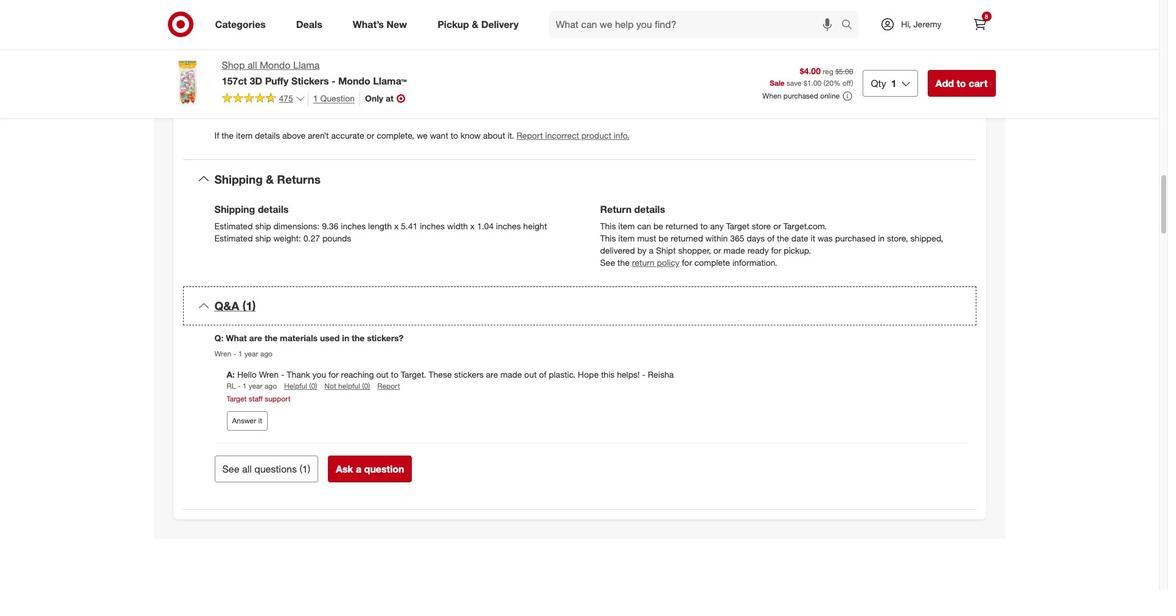 Task type: describe. For each thing, give the bounding box(es) containing it.
support
[[265, 395, 291, 404]]

1 vertical spatial year
[[249, 382, 263, 391]]

not helpful  (0)
[[325, 382, 370, 391]]

$
[[804, 79, 808, 88]]

target staff support
[[227, 395, 291, 404]]

see all questions ( 1 )
[[223, 463, 310, 476]]

20
[[826, 79, 834, 88]]

of inside return details this item can be returned to any target store or target.com. this item must be returned within 365 days of the date it was purchased in store, shipped, delivered by a shipt shopper, or made ready for pickup. see the return policy for complete information.
[[768, 233, 775, 244]]

shipping for shipping & returns
[[215, 172, 263, 186]]

when
[[763, 92, 782, 101]]

thank
[[287, 369, 310, 380]]

by
[[638, 246, 647, 256]]

) inside $4.00 reg $5.00 sale save $ 1.00 ( 20 % off )
[[852, 79, 854, 88]]

deals link
[[286, 11, 338, 38]]

not
[[325, 382, 336, 391]]

only at
[[365, 93, 394, 104]]

a:
[[227, 369, 235, 380]]

the left materials
[[265, 333, 278, 344]]

shipping & returns
[[215, 172, 321, 186]]

number
[[235, 54, 267, 64]]

to inside return details this item can be returned to any target store or target.com. this item must be returned within 365 days of the date it was purchased in store, shipped, delivered by a shipt shopper, or made ready for pickup. see the return policy for complete information.
[[701, 221, 708, 232]]

2 inches from the left
[[420, 221, 445, 232]]

1 horizontal spatial for
[[682, 258, 693, 268]]

it inside return details this item can be returned to any target store or target.com. this item must be returned within 365 days of the date it was purchased in store, shipped, delivered by a shipt shopper, or made ready for pickup. see the return policy for complete information.
[[811, 233, 816, 244]]

hope
[[578, 369, 599, 380]]

0 horizontal spatial or
[[367, 131, 375, 141]]

1 x from the left
[[394, 221, 399, 232]]

return details this item can be returned to any target store or target.com. this item must be returned within 365 days of the date it was purchased in store, shipped, delivered by a shipt shopper, or made ready for pickup. see the return policy for complete information.
[[601, 204, 944, 268]]

in inside q: what are the materials used in the stickers? wren - 1 year ago
[[342, 333, 350, 344]]

the right "if"
[[222, 131, 234, 141]]

the left the stickers?
[[352, 333, 365, 344]]

hi, jeremy
[[902, 19, 942, 29]]

llama
[[293, 59, 320, 71]]

1 ship from the top
[[255, 221, 271, 232]]

0 horizontal spatial mondo
[[260, 59, 291, 71]]

information.
[[733, 258, 778, 268]]

0 vertical spatial returned
[[666, 221, 698, 232]]

- right the helps!
[[643, 369, 646, 380]]

helpful  (0) button
[[284, 381, 317, 391]]

within
[[706, 233, 728, 244]]

- inside q: what are the materials used in the stickers? wren - 1 year ago
[[234, 349, 236, 358]]

answer it button
[[227, 412, 268, 431]]

hello
[[237, 369, 257, 380]]

what's new link
[[343, 11, 423, 38]]

- left thank
[[281, 369, 285, 380]]

1 inches from the left
[[341, 221, 366, 232]]

8 link
[[967, 11, 994, 38]]

target.
[[401, 369, 427, 380]]

$5.00
[[836, 67, 854, 76]]

complete,
[[377, 131, 415, 141]]

question
[[364, 463, 404, 476]]

stickers?
[[367, 333, 404, 344]]

0 vertical spatial for
[[772, 246, 782, 256]]

weight:
[[274, 233, 301, 244]]

0 vertical spatial item
[[236, 131, 253, 141]]

answer it
[[232, 417, 262, 426]]

wren inside q: what are the materials used in the stickers? wren - 1 year ago
[[215, 349, 232, 358]]

0 vertical spatial purchased
[[784, 92, 819, 101]]

1 horizontal spatial or
[[714, 246, 722, 256]]

qty 1
[[871, 77, 897, 89]]

origin : imported
[[215, 91, 279, 101]]

deals
[[296, 18, 322, 30]]

was
[[818, 233, 833, 244]]

1 vertical spatial returned
[[671, 233, 704, 244]]

return
[[601, 204, 632, 216]]

1 vertical spatial be
[[659, 233, 669, 244]]

3d
[[250, 75, 263, 87]]

upc : 191908481555
[[215, 17, 295, 27]]

returns
[[277, 172, 321, 186]]

accurate
[[331, 131, 364, 141]]

must
[[638, 233, 657, 244]]

$4.00 reg $5.00 sale save $ 1.00 ( 20 % off )
[[770, 66, 854, 88]]

return
[[632, 258, 655, 268]]

pickup & delivery
[[438, 18, 519, 30]]

shipped,
[[911, 233, 944, 244]]

product
[[582, 131, 612, 141]]

ago inside q: what are the materials used in the stickers? wren - 1 year ago
[[260, 349, 273, 358]]

what's
[[353, 18, 384, 30]]

1 estimated from the top
[[215, 221, 253, 232]]

1 down hello
[[243, 382, 247, 391]]

What can we help you find? suggestions appear below search field
[[549, 11, 845, 38]]

( inside $4.00 reg $5.00 sale save $ 1.00 ( 20 % off )
[[824, 79, 826, 88]]

width
[[447, 221, 468, 232]]

target inside return details this item can be returned to any target store or target.com. this item must be returned within 365 days of the date it was purchased in store, shipped, delivered by a shipt shopper, or made ready for pickup. see the return policy for complete information.
[[727, 221, 750, 232]]

aren't
[[308, 131, 329, 141]]

0 vertical spatial be
[[654, 221, 664, 232]]

5.41
[[401, 221, 418, 232]]

in inside return details this item can be returned to any target store or target.com. this item must be returned within 365 days of the date it was purchased in store, shipped, delivered by a shipt shopper, or made ready for pickup. see the return policy for complete information.
[[879, 233, 885, 244]]

are inside q: what are the materials used in the stickers? wren - 1 year ago
[[249, 333, 262, 344]]

questions
[[255, 463, 297, 476]]

materials
[[280, 333, 318, 344]]

llama™
[[373, 75, 407, 87]]

shipping & returns button
[[183, 160, 977, 199]]

complete
[[695, 258, 731, 268]]

1 vertical spatial see
[[223, 463, 240, 476]]

22-
[[318, 54, 331, 64]]

days
[[747, 233, 765, 244]]

item number (dpci) : 081-22-7372
[[215, 54, 350, 64]]

pickup.
[[784, 246, 812, 256]]

1 vertical spatial item
[[619, 221, 635, 232]]

purchased inside return details this item can be returned to any target store or target.com. this item must be returned within 365 days of the date it was purchased in store, shipped, delivered by a shipt shopper, or made ready for pickup. see the return policy for complete information.
[[836, 233, 876, 244]]

store,
[[888, 233, 909, 244]]

know
[[461, 131, 481, 141]]

7372
[[331, 54, 350, 64]]

2 this from the top
[[601, 233, 616, 244]]

8
[[985, 13, 989, 20]]

1 out from the left
[[377, 369, 389, 380]]

the down delivered at the right top of the page
[[618, 258, 630, 268]]

see inside return details this item can be returned to any target store or target.com. this item must be returned within 365 days of the date it was purchased in store, shipped, delivered by a shipt shopper, or made ready for pickup. see the return policy for complete information.
[[601, 258, 616, 268]]

0 horizontal spatial target
[[227, 395, 247, 404]]

to right want
[[451, 131, 458, 141]]

1 horizontal spatial are
[[486, 369, 498, 380]]

made inside return details this item can be returned to any target store or target.com. this item must be returned within 365 days of the date it was purchased in store, shipped, delivered by a shipt shopper, or made ready for pickup. see the return policy for complete information.
[[724, 246, 746, 256]]

question
[[321, 93, 355, 103]]

plastic.
[[549, 369, 576, 380]]

want
[[430, 131, 449, 141]]

1 horizontal spatial wren
[[259, 369, 279, 380]]

(0) inside button
[[309, 382, 317, 391]]

report button
[[378, 381, 400, 391]]

can
[[638, 221, 652, 232]]

save
[[787, 79, 802, 88]]



Task type: locate. For each thing, give the bounding box(es) containing it.
image of 157ct 3d puffy stickers - mondo llama™ image
[[163, 58, 212, 107]]

a right 'by'
[[649, 246, 654, 256]]

if
[[215, 131, 219, 141]]

report right the helpful
[[378, 382, 400, 391]]

wren down the q:
[[215, 349, 232, 358]]

(0) down you
[[309, 382, 317, 391]]

rl
[[227, 382, 236, 391]]

0 horizontal spatial are
[[249, 333, 262, 344]]

1 vertical spatial &
[[266, 172, 274, 186]]

0.27
[[304, 233, 320, 244]]

: down 157ct
[[239, 91, 242, 101]]

stickers
[[291, 75, 329, 87]]

2 horizontal spatial inches
[[496, 221, 521, 232]]

1 vertical spatial it
[[258, 417, 262, 426]]

a right ask
[[356, 463, 362, 476]]

1 vertical spatial mondo
[[338, 75, 371, 87]]

ask a question
[[336, 463, 404, 476]]

these
[[429, 369, 452, 380]]

shipping down "if"
[[215, 172, 263, 186]]

this down return on the right top of the page
[[601, 221, 616, 232]]

see left 'questions' in the bottom left of the page
[[223, 463, 240, 476]]

shipping down shipping & returns
[[215, 204, 255, 216]]

we
[[417, 131, 428, 141]]

0 horizontal spatial wren
[[215, 349, 232, 358]]

categories
[[215, 18, 266, 30]]

) down $5.00
[[852, 79, 854, 88]]

details up the dimensions:
[[258, 204, 289, 216]]

item
[[215, 54, 233, 64]]

0 vertical spatial estimated
[[215, 221, 253, 232]]

0 horizontal spatial see
[[223, 463, 240, 476]]

pickup
[[438, 18, 469, 30]]

inches right 1.04
[[496, 221, 521, 232]]

9.36
[[322, 221, 339, 232]]

1 vertical spatial wren
[[259, 369, 279, 380]]

mondo
[[260, 59, 291, 71], [338, 75, 371, 87]]

0 vertical spatial are
[[249, 333, 262, 344]]

1 horizontal spatial a
[[649, 246, 654, 256]]

: left 191908481555
[[233, 17, 235, 27]]

all inside shop all mondo llama 157ct 3d puffy stickers - mondo llama™
[[248, 59, 257, 71]]

1 right 'questions' in the bottom left of the page
[[302, 463, 308, 476]]

1 horizontal spatial (
[[824, 79, 826, 88]]

all for see
[[242, 463, 252, 476]]

made
[[724, 246, 746, 256], [501, 369, 522, 380]]

-
[[332, 75, 336, 87], [234, 349, 236, 358], [281, 369, 285, 380], [643, 369, 646, 380], [238, 382, 241, 391]]

- up 1 question
[[332, 75, 336, 87]]

1 down what
[[238, 349, 242, 358]]

at
[[386, 93, 394, 104]]

ask
[[336, 463, 353, 476]]

this
[[601, 221, 616, 232], [601, 233, 616, 244]]

1 vertical spatial estimated
[[215, 233, 253, 244]]

0 vertical spatial or
[[367, 131, 375, 141]]

0 vertical spatial in
[[879, 233, 885, 244]]

1 horizontal spatial (0)
[[362, 382, 370, 391]]

reg
[[823, 67, 834, 76]]

item left can
[[619, 221, 635, 232]]

1.00
[[808, 79, 822, 88]]

wren up rl - 1 year ago
[[259, 369, 279, 380]]

item up delivered at the right top of the page
[[619, 233, 635, 244]]

0 horizontal spatial )
[[308, 463, 310, 476]]

helps!
[[617, 369, 640, 380]]

of left plastic.
[[539, 369, 547, 380]]

0 horizontal spatial in
[[342, 333, 350, 344]]

0 horizontal spatial it
[[258, 417, 262, 426]]

length
[[368, 221, 392, 232]]

details left above
[[255, 131, 280, 141]]

target.com.
[[784, 221, 827, 232]]

estimated left weight:
[[215, 233, 253, 244]]

& for shipping
[[266, 172, 274, 186]]

it left 'was'
[[811, 233, 816, 244]]

it
[[811, 233, 816, 244], [258, 417, 262, 426]]

upc
[[215, 17, 233, 27]]

about
[[483, 131, 505, 141]]

1 right the qty
[[892, 77, 897, 89]]

1 vertical spatial are
[[486, 369, 498, 380]]

are right stickers on the bottom left
[[486, 369, 498, 380]]

2 horizontal spatial or
[[774, 221, 782, 232]]

all up 3d
[[248, 59, 257, 71]]

365
[[731, 233, 745, 244]]

- right the rl
[[238, 382, 241, 391]]

1 horizontal spatial :
[[239, 91, 242, 101]]

0 horizontal spatial :
[[233, 17, 235, 27]]

0 vertical spatial :
[[233, 17, 235, 27]]

0 horizontal spatial (
[[300, 463, 302, 476]]

q&a (1)
[[215, 299, 256, 313]]

helpful  (0)
[[284, 382, 317, 391]]

( right 'questions' in the bottom left of the page
[[300, 463, 302, 476]]

off
[[843, 79, 852, 88]]

or
[[367, 131, 375, 141], [774, 221, 782, 232], [714, 246, 722, 256]]

out left plastic.
[[525, 369, 537, 380]]

& inside pickup & delivery link
[[472, 18, 479, 30]]

it right answer
[[258, 417, 262, 426]]

1 vertical spatial or
[[774, 221, 782, 232]]

0 horizontal spatial purchased
[[784, 92, 819, 101]]

are right what
[[249, 333, 262, 344]]

- down what
[[234, 349, 236, 358]]

for right ready
[[772, 246, 782, 256]]

1 vertical spatial ship
[[255, 233, 271, 244]]

item right "if"
[[236, 131, 253, 141]]

details inside shipping details estimated ship dimensions: 9.36 inches length x 5.41 inches width x 1.04 inches height estimated ship weight: 0.27 pounds
[[258, 204, 289, 216]]

return policy link
[[632, 258, 680, 268]]

staff
[[249, 395, 263, 404]]

wren
[[215, 349, 232, 358], [259, 369, 279, 380]]

purchased
[[784, 92, 819, 101], [836, 233, 876, 244]]

dimensions:
[[274, 221, 320, 232]]

1 inside 1 question link
[[313, 93, 318, 103]]

1 horizontal spatial target
[[727, 221, 750, 232]]

1 vertical spatial target
[[227, 395, 247, 404]]

delivered
[[601, 246, 636, 256]]

in left store,
[[879, 233, 885, 244]]

it.
[[508, 131, 515, 141]]

1 vertical spatial a
[[356, 463, 362, 476]]

0 vertical spatial of
[[768, 233, 775, 244]]

(0) inside "button"
[[362, 382, 370, 391]]

details up can
[[635, 204, 666, 216]]

1 horizontal spatial &
[[472, 18, 479, 30]]

all for shop
[[248, 59, 257, 71]]

or down 'within'
[[714, 246, 722, 256]]

1 inside q: what are the materials used in the stickers? wren - 1 year ago
[[238, 349, 242, 358]]

all left 'questions' in the bottom left of the page
[[242, 463, 252, 476]]

any
[[711, 221, 724, 232]]

(1)
[[243, 299, 256, 313]]

2 x from the left
[[471, 221, 475, 232]]

shop
[[222, 59, 245, 71]]

1 horizontal spatial mondo
[[338, 75, 371, 87]]

of right "days"
[[768, 233, 775, 244]]

ship left the dimensions:
[[255, 221, 271, 232]]

1 down stickers
[[313, 93, 318, 103]]

a inside button
[[356, 463, 362, 476]]

in
[[879, 233, 885, 244], [342, 333, 350, 344]]

be up shipt
[[659, 233, 669, 244]]

what
[[226, 333, 247, 344]]

1 this from the top
[[601, 221, 616, 232]]

: for 191908481555
[[233, 17, 235, 27]]

new
[[387, 18, 407, 30]]

1 vertical spatial ago
[[265, 382, 277, 391]]

0 vertical spatial ship
[[255, 221, 271, 232]]

be right can
[[654, 221, 664, 232]]

0 vertical spatial mondo
[[260, 59, 291, 71]]

rl - 1 year ago
[[227, 382, 277, 391]]

made right stickers on the bottom left
[[501, 369, 522, 380]]

&
[[472, 18, 479, 30], [266, 172, 274, 186]]

to right add
[[957, 77, 967, 89]]

details for return
[[635, 204, 666, 216]]

0 vertical spatial )
[[852, 79, 854, 88]]

0 horizontal spatial made
[[501, 369, 522, 380]]

)
[[852, 79, 854, 88], [308, 463, 310, 476]]

mondo up the puffy
[[260, 59, 291, 71]]

details inside return details this item can be returned to any target store or target.com. this item must be returned within 365 days of the date it was purchased in store, shipped, delivered by a shipt shopper, or made ready for pickup. see the return policy for complete information.
[[635, 204, 666, 216]]

mondo up question
[[338, 75, 371, 87]]

2 shipping from the top
[[215, 204, 255, 216]]

details for shipping
[[258, 204, 289, 216]]

1 horizontal spatial it
[[811, 233, 816, 244]]

0 vertical spatial it
[[811, 233, 816, 244]]

a: hello wren - thank you for reaching out to target. these stickers are made out of plastic. hope this helps! - reisha
[[227, 369, 674, 380]]

or right store
[[774, 221, 782, 232]]

081-
[[300, 54, 318, 64]]

1 horizontal spatial in
[[879, 233, 885, 244]]

to left the any
[[701, 221, 708, 232]]

1 vertical spatial (
[[300, 463, 302, 476]]

online
[[821, 92, 840, 101]]

policy
[[657, 258, 680, 268]]

: left 081-
[[296, 54, 298, 64]]

for down shopper,
[[682, 258, 693, 268]]

1 vertical spatial of
[[539, 369, 547, 380]]

0 vertical spatial (
[[824, 79, 826, 88]]

categories link
[[205, 11, 281, 38]]

year up hello
[[244, 349, 258, 358]]

1 question link
[[308, 92, 355, 106]]

if the item details above aren't accurate or complete, we want to know about it. report incorrect product info.
[[215, 131, 630, 141]]

q&a (1) button
[[183, 287, 977, 326]]

ago
[[260, 349, 273, 358], [265, 382, 277, 391]]

see down delivered at the right top of the page
[[601, 258, 616, 268]]

- inside shop all mondo llama 157ct 3d puffy stickers - mondo llama™
[[332, 75, 336, 87]]

year inside q: what are the materials used in the stickers? wren - 1 year ago
[[244, 349, 258, 358]]

2 out from the left
[[525, 369, 537, 380]]

add to cart button
[[928, 70, 996, 97]]

this up delivered at the right top of the page
[[601, 233, 616, 244]]

0 horizontal spatial (0)
[[309, 382, 317, 391]]

1 horizontal spatial report
[[517, 131, 543, 141]]

shipping inside shipping details estimated ship dimensions: 9.36 inches length x 5.41 inches width x 1.04 inches height estimated ship weight: 0.27 pounds
[[215, 204, 255, 216]]

1 vertical spatial this
[[601, 233, 616, 244]]

a inside return details this item can be returned to any target store or target.com. this item must be returned within 365 days of the date it was purchased in store, shipped, delivered by a shipt shopper, or made ready for pickup. see the return policy for complete information.
[[649, 246, 654, 256]]

target down the rl
[[227, 395, 247, 404]]

1 vertical spatial made
[[501, 369, 522, 380]]

search button
[[837, 11, 866, 40]]

1 shipping from the top
[[215, 172, 263, 186]]

hi,
[[902, 19, 912, 29]]

0 horizontal spatial x
[[394, 221, 399, 232]]

out up report button
[[377, 369, 389, 380]]

target
[[727, 221, 750, 232], [227, 395, 247, 404]]

ship left weight:
[[255, 233, 271, 244]]

delivery
[[481, 18, 519, 30]]

(0) down reaching at the bottom left
[[362, 382, 370, 391]]

purchased right 'was'
[[836, 233, 876, 244]]

0 vertical spatial see
[[601, 258, 616, 268]]

year up staff
[[249, 382, 263, 391]]

0 horizontal spatial out
[[377, 369, 389, 380]]

report
[[517, 131, 543, 141], [378, 382, 400, 391]]

0 vertical spatial target
[[727, 221, 750, 232]]

) right 'questions' in the bottom left of the page
[[308, 463, 310, 476]]

to up report button
[[391, 369, 399, 380]]

0 horizontal spatial inches
[[341, 221, 366, 232]]

0 vertical spatial year
[[244, 349, 258, 358]]

0 vertical spatial wren
[[215, 349, 232, 358]]

1 vertical spatial :
[[296, 54, 298, 64]]

: for imported
[[239, 91, 242, 101]]

info.
[[614, 131, 630, 141]]

0 vertical spatial this
[[601, 221, 616, 232]]

inches up pounds
[[341, 221, 366, 232]]

2 ship from the top
[[255, 233, 271, 244]]

1 horizontal spatial of
[[768, 233, 775, 244]]

when purchased online
[[763, 92, 840, 101]]

2 estimated from the top
[[215, 233, 253, 244]]

report right it.
[[517, 131, 543, 141]]

be
[[654, 221, 664, 232], [659, 233, 669, 244]]

purchased down $
[[784, 92, 819, 101]]

x left 1.04
[[471, 221, 475, 232]]

shipping for shipping details estimated ship dimensions: 9.36 inches length x 5.41 inches width x 1.04 inches height estimated ship weight: 0.27 pounds
[[215, 204, 255, 216]]

for up the not
[[329, 369, 339, 380]]

target up 365
[[727, 221, 750, 232]]

details
[[255, 131, 280, 141], [258, 204, 289, 216], [635, 204, 666, 216]]

helpful
[[338, 382, 360, 391]]

2 horizontal spatial :
[[296, 54, 298, 64]]

1 horizontal spatial purchased
[[836, 233, 876, 244]]

in right used
[[342, 333, 350, 344]]

ago up support
[[265, 382, 277, 391]]

0 horizontal spatial &
[[266, 172, 274, 186]]

%
[[834, 79, 841, 88]]

0 horizontal spatial report
[[378, 382, 400, 391]]

imported
[[244, 91, 279, 101]]

height
[[524, 221, 547, 232]]

1 horizontal spatial x
[[471, 221, 475, 232]]

0 horizontal spatial of
[[539, 369, 547, 380]]

to
[[957, 77, 967, 89], [451, 131, 458, 141], [701, 221, 708, 232], [391, 369, 399, 380]]

year
[[244, 349, 258, 358], [249, 382, 263, 391]]

2 (0) from the left
[[362, 382, 370, 391]]

& inside shipping & returns dropdown button
[[266, 172, 274, 186]]

shipping inside dropdown button
[[215, 172, 263, 186]]

2 vertical spatial for
[[329, 369, 339, 380]]

2 vertical spatial item
[[619, 233, 635, 244]]

0 vertical spatial shipping
[[215, 172, 263, 186]]

item
[[236, 131, 253, 141], [619, 221, 635, 232], [619, 233, 635, 244]]

the left date
[[777, 233, 790, 244]]

puffy
[[265, 75, 289, 87]]

cart
[[969, 77, 988, 89]]

3 inches from the left
[[496, 221, 521, 232]]

x left '5.41' in the left top of the page
[[394, 221, 399, 232]]

( right 1.00
[[824, 79, 826, 88]]

q:
[[215, 333, 224, 344]]

all
[[248, 59, 257, 71], [242, 463, 252, 476]]

1 vertical spatial in
[[342, 333, 350, 344]]

estimated down shipping & returns
[[215, 221, 253, 232]]

& left returns
[[266, 172, 274, 186]]

to inside button
[[957, 77, 967, 89]]

1 horizontal spatial inches
[[420, 221, 445, 232]]

not helpful  (0) button
[[325, 381, 370, 391]]

it inside button
[[258, 417, 262, 426]]

or right accurate
[[367, 131, 375, 141]]

0 horizontal spatial for
[[329, 369, 339, 380]]

1 vertical spatial report
[[378, 382, 400, 391]]

store
[[752, 221, 772, 232]]

1 horizontal spatial )
[[852, 79, 854, 88]]

ago up rl - 1 year ago
[[260, 349, 273, 358]]

0 horizontal spatial a
[[356, 463, 362, 476]]

shipping details estimated ship dimensions: 9.36 inches length x 5.41 inches width x 1.04 inches height estimated ship weight: 0.27 pounds
[[215, 204, 547, 244]]

1 horizontal spatial out
[[525, 369, 537, 380]]

& right pickup
[[472, 18, 479, 30]]

0 vertical spatial made
[[724, 246, 746, 256]]

0 vertical spatial a
[[649, 246, 654, 256]]

1 (0) from the left
[[309, 382, 317, 391]]

1 horizontal spatial made
[[724, 246, 746, 256]]

1 vertical spatial for
[[682, 258, 693, 268]]

2 horizontal spatial for
[[772, 246, 782, 256]]

$4.00
[[800, 66, 821, 76]]

x
[[394, 221, 399, 232], [471, 221, 475, 232]]

q&a
[[215, 299, 239, 313]]

0 vertical spatial ago
[[260, 349, 273, 358]]

1 vertical spatial )
[[308, 463, 310, 476]]

& for pickup
[[472, 18, 479, 30]]

0 vertical spatial all
[[248, 59, 257, 71]]

2 vertical spatial :
[[239, 91, 242, 101]]

(
[[824, 79, 826, 88], [300, 463, 302, 476]]

made down 365
[[724, 246, 746, 256]]

inches right '5.41' in the left top of the page
[[420, 221, 445, 232]]



Task type: vqa. For each thing, say whether or not it's contained in the screenshot.
Carousel REGION at bottom
no



